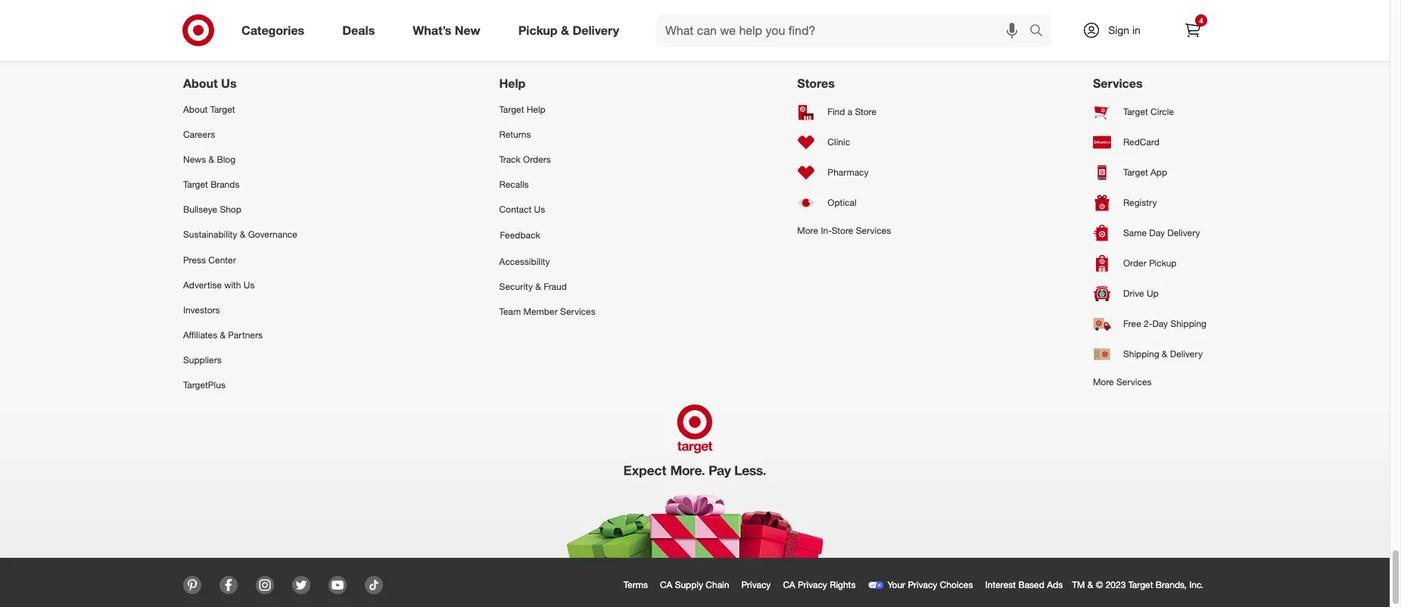 Task type: locate. For each thing, give the bounding box(es) containing it.
1 about from the top
[[183, 76, 218, 91]]

pickup & delivery
[[518, 22, 619, 38]]

registry link
[[1093, 188, 1207, 218]]

0 vertical spatial us
[[221, 76, 237, 91]]

track
[[499, 154, 521, 165]]

news & blog link
[[183, 147, 297, 172]]

1 vertical spatial store
[[832, 225, 854, 236]]

& right details.
[[561, 22, 569, 38]]

security & fraud link
[[499, 274, 596, 299]]

1 vertical spatial us
[[534, 204, 545, 215]]

1 horizontal spatial privacy
[[798, 580, 827, 591]]

0 vertical spatial more
[[798, 225, 819, 236]]

what's
[[413, 22, 452, 38]]

1 and from the left
[[703, 21, 718, 32]]

delivery down free 2-day shipping in the bottom right of the page
[[1170, 348, 1203, 360]]

categories
[[242, 22, 305, 38]]

suppliers link
[[183, 348, 297, 373]]

2 privacy from the left
[[798, 580, 827, 591]]

promotions
[[654, 21, 700, 32]]

target for target help
[[499, 104, 524, 115]]

1 horizontal spatial more
[[1093, 376, 1114, 387]]

feedback button
[[499, 222, 596, 249]]

us up about target link
[[221, 76, 237, 91]]

day right same
[[1150, 227, 1165, 239]]

target down news
[[183, 179, 208, 190]]

careers
[[183, 129, 215, 140]]

day right free
[[1153, 318, 1168, 330]]

0 horizontal spatial more
[[798, 225, 819, 236]]

more left in-
[[798, 225, 819, 236]]

privacy for your privacy choices
[[908, 580, 938, 591]]

more down shipping & delivery link
[[1093, 376, 1114, 387]]

about for about us
[[183, 76, 218, 91]]

center
[[208, 254, 236, 265]]

about target
[[183, 104, 235, 115]]

2 vertical spatial us
[[244, 279, 255, 291]]

and left availability
[[703, 21, 718, 32]]

chain
[[706, 580, 730, 591]]

0 horizontal spatial us
[[221, 76, 237, 91]]

& left fraud
[[536, 281, 541, 292]]

delivery left pricing,
[[573, 22, 619, 38]]

& for sustainability
[[240, 229, 246, 240]]

ca right 'privacy' link
[[783, 580, 795, 591]]

1 vertical spatial help
[[527, 104, 546, 115]]

privacy right your
[[908, 580, 938, 591]]

delivery for shipping & delivery
[[1170, 348, 1203, 360]]

2-
[[1144, 318, 1153, 330]]

0 vertical spatial day
[[1150, 227, 1165, 239]]

news & blog
[[183, 154, 236, 165]]

2 horizontal spatial privacy
[[908, 580, 938, 591]]

more in-store services
[[798, 225, 891, 236]]

search button
[[1023, 14, 1059, 50]]

same day delivery
[[1124, 227, 1200, 239]]

target circle
[[1124, 106, 1174, 118]]

and left 'at'
[[851, 21, 866, 32]]

pickup
[[518, 22, 558, 38], [1149, 258, 1177, 269]]

ca inside ca privacy rights link
[[783, 580, 795, 591]]

day
[[1150, 227, 1165, 239], [1153, 318, 1168, 330]]

1 ca from the left
[[660, 580, 673, 591]]

1 vertical spatial pickup
[[1149, 258, 1177, 269]]

member
[[524, 306, 558, 317]]

1 horizontal spatial ca
[[783, 580, 795, 591]]

target help link
[[499, 97, 596, 122]]

contact us link
[[499, 197, 596, 222]]

target left circle
[[1124, 106, 1148, 118]]

0 vertical spatial about
[[183, 76, 218, 91]]

target left 'app'
[[1124, 167, 1148, 178]]

1 horizontal spatial and
[[851, 21, 866, 32]]

pickup inside 'link'
[[1149, 258, 1177, 269]]

delivery inside shipping & delivery link
[[1170, 348, 1203, 360]]

us right contact
[[534, 204, 545, 215]]

1 horizontal spatial shipping
[[1171, 318, 1207, 330]]

&
[[561, 22, 569, 38], [209, 154, 214, 165], [240, 229, 246, 240], [536, 281, 541, 292], [220, 329, 226, 341], [1162, 348, 1168, 360], [1088, 580, 1094, 591]]

& for affiliates
[[220, 329, 226, 341]]

& left ©
[[1088, 580, 1094, 591]]

news
[[183, 154, 206, 165]]

0 horizontal spatial privacy
[[742, 580, 771, 591]]

1 privacy from the left
[[742, 580, 771, 591]]

target right "2023"
[[1129, 580, 1154, 591]]

may
[[765, 21, 782, 32]]

team member services link
[[499, 299, 596, 324]]

location
[[816, 21, 849, 32]]

& down free 2-day shipping in the bottom right of the page
[[1162, 348, 1168, 360]]

interest based ads
[[986, 580, 1063, 591]]

about up the careers
[[183, 104, 208, 115]]

offer
[[489, 21, 509, 32]]

target for target app
[[1124, 167, 1148, 178]]

privacy left rights
[[798, 580, 827, 591]]

in
[[1133, 23, 1141, 36]]

1 vertical spatial more
[[1093, 376, 1114, 387]]

more services
[[1093, 376, 1152, 387]]

up
[[1147, 288, 1159, 299]]

returns link
[[499, 122, 596, 147]]

ca inside ca supply chain link
[[660, 580, 673, 591]]

& left "blog"
[[209, 154, 214, 165]]

returns
[[499, 129, 531, 140]]

& right affiliates
[[220, 329, 226, 341]]

see
[[470, 21, 486, 32]]

help up returns link
[[527, 104, 546, 115]]

1 vertical spatial about
[[183, 104, 208, 115]]

services down fraud
[[560, 306, 596, 317]]

press center
[[183, 254, 236, 265]]

services up target circle
[[1093, 76, 1143, 91]]

privacy
[[742, 580, 771, 591], [798, 580, 827, 591], [908, 580, 938, 591]]

ca
[[660, 580, 673, 591], [783, 580, 795, 591]]

target inside "link"
[[1124, 167, 1148, 178]]

pickup right offer
[[518, 22, 558, 38]]

0 vertical spatial store
[[855, 106, 877, 118]]

shipping up shipping & delivery
[[1171, 318, 1207, 330]]

help up target help
[[499, 76, 526, 91]]

security & fraud
[[499, 281, 567, 292]]

sign in
[[1109, 23, 1141, 36]]

affiliates & partners link
[[183, 323, 297, 348]]

0 vertical spatial help
[[499, 76, 526, 91]]

partners
[[228, 329, 263, 341]]

delivery inside pickup & delivery link
[[573, 22, 619, 38]]

help
[[499, 76, 526, 91], [527, 104, 546, 115]]

us right with
[[244, 279, 255, 291]]

search
[[1023, 24, 1059, 39]]

0 horizontal spatial and
[[703, 21, 718, 32]]

deals
[[342, 22, 375, 38]]

free 2-day shipping
[[1124, 318, 1207, 330]]

what's new
[[413, 22, 481, 38]]

interest based ads link
[[983, 577, 1072, 595]]

* see offer details. restrictions apply. pricing, promotions and availability may vary by location and at target.com
[[467, 19, 923, 32]]

store down "optical" link
[[832, 225, 854, 236]]

ca supply chain link
[[657, 577, 739, 595]]

1 horizontal spatial help
[[527, 104, 546, 115]]

fraud
[[544, 281, 567, 292]]

2 horizontal spatial us
[[534, 204, 545, 215]]

delivery inside same day delivery link
[[1168, 227, 1200, 239]]

investors link
[[183, 297, 297, 323]]

0 horizontal spatial pickup
[[518, 22, 558, 38]]

privacy right chain
[[742, 580, 771, 591]]

us
[[221, 76, 237, 91], [534, 204, 545, 215], [244, 279, 255, 291]]

0 vertical spatial delivery
[[573, 22, 619, 38]]

pickup & delivery link
[[506, 14, 638, 47]]

2 about from the top
[[183, 104, 208, 115]]

about up about target
[[183, 76, 218, 91]]

privacy link
[[739, 577, 780, 595]]

store
[[855, 106, 877, 118], [832, 225, 854, 236]]

2 ca from the left
[[783, 580, 795, 591]]

3 privacy from the left
[[908, 580, 938, 591]]

security
[[499, 281, 533, 292]]

1 vertical spatial delivery
[[1168, 227, 1200, 239]]

services down "optical" link
[[856, 225, 891, 236]]

& down bullseye shop 'link'
[[240, 229, 246, 240]]

pickup right order
[[1149, 258, 1177, 269]]

investors
[[183, 304, 220, 316]]

us for contact us
[[534, 204, 545, 215]]

pharmacy
[[828, 167, 869, 178]]

ca supply chain
[[660, 580, 730, 591]]

1 horizontal spatial pickup
[[1149, 258, 1177, 269]]

ca left the supply
[[660, 580, 673, 591]]

sustainability & governance
[[183, 229, 297, 240]]

0 vertical spatial shipping
[[1171, 318, 1207, 330]]

categories link
[[229, 14, 323, 47]]

0 horizontal spatial ca
[[660, 580, 673, 591]]

1 vertical spatial shipping
[[1124, 348, 1160, 360]]

store right a
[[855, 106, 877, 118]]

0 horizontal spatial store
[[832, 225, 854, 236]]

free 2-day shipping link
[[1093, 309, 1207, 339]]

shop
[[220, 204, 241, 215]]

target help
[[499, 104, 546, 115]]

at
[[869, 21, 877, 32]]

privacy for ca privacy rights
[[798, 580, 827, 591]]

pharmacy link
[[798, 157, 891, 188]]

team
[[499, 306, 521, 317]]

target: expect more. pay less. image
[[482, 398, 908, 558]]

2 vertical spatial delivery
[[1170, 348, 1203, 360]]

target up returns
[[499, 104, 524, 115]]

1 horizontal spatial store
[[855, 106, 877, 118]]

delivery up the order pickup
[[1168, 227, 1200, 239]]

What can we help you find? suggestions appear below search field
[[657, 14, 1034, 47]]

target for target brands
[[183, 179, 208, 190]]

shipping up more services link
[[1124, 348, 1160, 360]]

target
[[210, 104, 235, 115], [499, 104, 524, 115], [1124, 106, 1148, 118], [1124, 167, 1148, 178], [183, 179, 208, 190], [1129, 580, 1154, 591]]

more
[[798, 225, 819, 236], [1093, 376, 1114, 387]]



Task type: vqa. For each thing, say whether or not it's contained in the screenshot.
the More to the left
yes



Task type: describe. For each thing, give the bounding box(es) containing it.
more for more in-store services
[[798, 225, 819, 236]]

target for target circle
[[1124, 106, 1148, 118]]

more services link
[[1093, 369, 1207, 394]]

*
[[467, 19, 470, 28]]

by
[[804, 21, 814, 32]]

with
[[224, 279, 241, 291]]

delivery for same day delivery
[[1168, 227, 1200, 239]]

1 horizontal spatial us
[[244, 279, 255, 291]]

in-
[[821, 225, 832, 236]]

brands
[[211, 179, 240, 190]]

©
[[1096, 580, 1103, 591]]

suppliers
[[183, 354, 222, 366]]

your privacy choices link
[[865, 577, 983, 595]]

governance
[[248, 229, 297, 240]]

bullseye
[[183, 204, 217, 215]]

affiliates & partners
[[183, 329, 263, 341]]

rights
[[830, 580, 856, 591]]

0 horizontal spatial shipping
[[1124, 348, 1160, 360]]

a
[[848, 106, 853, 118]]

4 link
[[1177, 14, 1210, 47]]

sign in link
[[1070, 14, 1165, 47]]

tm & © 2023 target brands, inc.
[[1072, 580, 1204, 591]]

shipping & delivery link
[[1093, 339, 1207, 369]]

about us
[[183, 76, 237, 91]]

targetplus link
[[183, 373, 297, 398]]

redcard link
[[1093, 127, 1207, 157]]

target.com
[[879, 21, 923, 32]]

about for about target
[[183, 104, 208, 115]]

based
[[1019, 580, 1045, 591]]

store for a
[[855, 106, 877, 118]]

new
[[455, 22, 481, 38]]

clinic
[[828, 136, 850, 148]]

& for pickup
[[561, 22, 569, 38]]

delivery for pickup & delivery
[[573, 22, 619, 38]]

terms link
[[621, 577, 657, 595]]

restrictions
[[545, 21, 593, 32]]

services down shipping & delivery link
[[1117, 376, 1152, 387]]

target down about us
[[210, 104, 235, 115]]

0 vertical spatial pickup
[[518, 22, 558, 38]]

recalls link
[[499, 172, 596, 197]]

your
[[888, 580, 906, 591]]

store for in-
[[832, 225, 854, 236]]

optical
[[828, 197, 857, 208]]

find
[[828, 106, 845, 118]]

& for security
[[536, 281, 541, 292]]

order pickup link
[[1093, 248, 1207, 278]]

blog
[[217, 154, 236, 165]]

feedback
[[500, 230, 540, 241]]

contact us
[[499, 204, 545, 215]]

find a store
[[828, 106, 877, 118]]

contact
[[499, 204, 532, 215]]

team member services
[[499, 306, 596, 317]]

press
[[183, 254, 206, 265]]

target circle link
[[1093, 97, 1207, 127]]

bullseye shop link
[[183, 197, 297, 222]]

availability
[[721, 21, 762, 32]]

& for shipping
[[1162, 348, 1168, 360]]

advertise with us
[[183, 279, 255, 291]]

recalls
[[499, 179, 529, 190]]

more for more services
[[1093, 376, 1114, 387]]

& for tm
[[1088, 580, 1094, 591]]

2 and from the left
[[851, 21, 866, 32]]

sustainability
[[183, 229, 237, 240]]

ca for ca supply chain
[[660, 580, 673, 591]]

1 vertical spatial day
[[1153, 318, 1168, 330]]

stores
[[798, 76, 835, 91]]

same
[[1124, 227, 1147, 239]]

redcard
[[1124, 136, 1160, 148]]

circle
[[1151, 106, 1174, 118]]

advertise
[[183, 279, 222, 291]]

bullseye shop
[[183, 204, 241, 215]]

drive up
[[1124, 288, 1159, 299]]

ads
[[1047, 580, 1063, 591]]

drive up link
[[1093, 278, 1207, 309]]

same day delivery link
[[1093, 218, 1207, 248]]

find a store link
[[798, 97, 891, 127]]

inc.
[[1190, 580, 1204, 591]]

apply.
[[596, 21, 619, 32]]

us for about us
[[221, 76, 237, 91]]

ca privacy rights
[[783, 580, 856, 591]]

optical link
[[798, 188, 891, 218]]

deals link
[[330, 14, 394, 47]]

4
[[1200, 16, 1204, 25]]

careers link
[[183, 122, 297, 147]]

free
[[1124, 318, 1142, 330]]

0 horizontal spatial help
[[499, 76, 526, 91]]

clinic link
[[798, 127, 891, 157]]

accessibility link
[[499, 249, 596, 274]]

& for news
[[209, 154, 214, 165]]

ca for ca privacy rights
[[783, 580, 795, 591]]

target app link
[[1093, 157, 1207, 188]]

sustainability & governance link
[[183, 222, 297, 247]]

your privacy choices
[[888, 580, 973, 591]]



